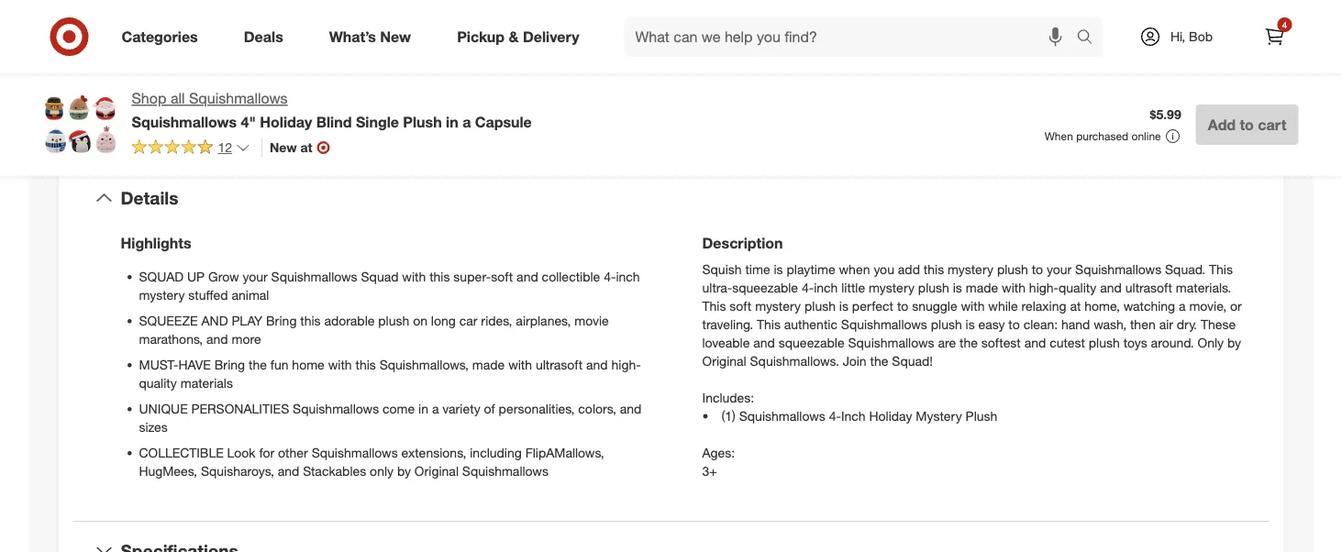 Task type: locate. For each thing, give the bounding box(es) containing it.
plush inside shop all squishmallows squishmallows 4" holiday blind single plush in a capsule
[[403, 113, 442, 131]]

2 horizontal spatial 4-
[[829, 408, 841, 424]]

to down while
[[1009, 316, 1020, 332]]

to right add
[[1240, 116, 1254, 133]]

1 horizontal spatial a
[[463, 113, 471, 131]]

0 horizontal spatial new
[[270, 139, 297, 155]]

0 horizontal spatial inch
[[616, 269, 640, 285]]

squishmallows,
[[380, 357, 469, 373]]

quality up home,
[[1059, 280, 1097, 296]]

original inside squish time is playtime when you add this mystery plush to your squishmallows squad. this ultra-squeezable 4-inch little  mystery plush is made with high-quality and ultrasoft materials. this soft mystery plush is perfect to snuggle with while relaxing at home, watching a movie, or traveling. this authentic squishmallows plush is easy to clean: hand wash, then air dry. these loveable and squeezable squishmallows are the softest and cutest plush toys around. only by original squishmallows. join the squad!
[[702, 353, 747, 369]]

squishmallows up home,
[[1075, 261, 1162, 277]]

squishmallows down perfect
[[841, 316, 927, 332]]

and up squishmallows.
[[753, 335, 775, 351]]

add to cart button
[[1196, 105, 1299, 145]]

by inside the collectible look for other squishmallows extensions, including flipamallows, hugmees, squisharoys, and stackables only by original squishmallows
[[397, 463, 411, 479]]

in
[[446, 113, 458, 131], [418, 401, 428, 417]]

a
[[463, 113, 471, 131], [1179, 298, 1186, 314], [432, 401, 439, 417]]

original down the extensions,
[[415, 463, 459, 479]]

are
[[938, 335, 956, 351]]

single
[[356, 113, 399, 131]]

inch down playtime
[[814, 280, 838, 296]]

1 horizontal spatial ultrasoft
[[1125, 280, 1172, 296]]

0 vertical spatial a
[[463, 113, 471, 131]]

a left capsule at left top
[[463, 113, 471, 131]]

mystery down squad
[[139, 287, 185, 303]]

is up 'snuggle'
[[953, 280, 962, 296]]

collectible
[[542, 269, 600, 285]]

in left capsule at left top
[[446, 113, 458, 131]]

0 vertical spatial made
[[966, 280, 998, 296]]

and right colors,
[[620, 401, 642, 417]]

this for home
[[356, 357, 376, 373]]

with up easy
[[961, 298, 985, 314]]

soft up rides,
[[491, 269, 513, 285]]

0 horizontal spatial a
[[432, 401, 439, 417]]

categories
[[122, 28, 198, 45]]

0 horizontal spatial ultrasoft
[[536, 357, 583, 373]]

• (1)
[[702, 408, 736, 424]]

holiday inside shop all squishmallows squishmallows 4" holiday blind single plush in a capsule
[[260, 113, 312, 131]]

0 horizontal spatial plush
[[403, 113, 442, 131]]

authentic
[[784, 316, 838, 332]]

mystery inside squad up grow your squishmallows squad with this super-soft and collectible 4-inch mystery stuffed animal
[[139, 287, 185, 303]]

softest
[[982, 335, 1021, 351]]

12 link
[[132, 138, 251, 160]]

marathons,
[[139, 331, 203, 347]]

in inside shop all squishmallows squishmallows 4" holiday blind single plush in a capsule
[[446, 113, 458, 131]]

0 vertical spatial plush
[[403, 113, 442, 131]]

by inside squish time is playtime when you add this mystery plush to your squishmallows squad. this ultra-squeezable 4-inch little  mystery plush is made with high-quality and ultrasoft materials. this soft mystery plush is perfect to snuggle with while relaxing at home, watching a movie, or traveling. this authentic squishmallows plush is easy to clean: hand wash, then air dry. these loveable and squeezable squishmallows are the softest and cutest plush toys around. only by original squishmallows. join the squad!
[[1228, 335, 1241, 351]]

this left adorable
[[300, 313, 321, 329]]

1 horizontal spatial original
[[702, 353, 747, 369]]

1 horizontal spatial new
[[380, 28, 411, 45]]

1 vertical spatial at
[[1070, 298, 1081, 314]]

1 horizontal spatial in
[[446, 113, 458, 131]]

1 vertical spatial quality
[[139, 375, 177, 391]]

includes: • (1) squishmallows 4-inch holiday mystery plush
[[702, 390, 998, 424]]

and
[[201, 313, 228, 329]]

at
[[300, 139, 312, 155], [1070, 298, 1081, 314]]

1 horizontal spatial by
[[1228, 335, 1241, 351]]

you
[[874, 261, 894, 277]]

original
[[702, 353, 747, 369], [415, 463, 459, 479]]

1 horizontal spatial the
[[870, 353, 889, 369]]

1 horizontal spatial inch
[[814, 280, 838, 296]]

by
[[1228, 335, 1241, 351], [397, 463, 411, 479]]

3+
[[702, 463, 717, 479]]

air
[[1159, 316, 1173, 332]]

1 horizontal spatial made
[[966, 280, 998, 296]]

this for you
[[924, 261, 944, 277]]

is
[[774, 261, 783, 277], [953, 280, 962, 296], [839, 298, 849, 314], [966, 316, 975, 332]]

around.
[[1151, 335, 1194, 351]]

original down loveable at the bottom right
[[702, 353, 747, 369]]

2 vertical spatial this
[[757, 316, 781, 332]]

in right come
[[418, 401, 428, 417]]

made up of
[[472, 357, 505, 373]]

1 vertical spatial this
[[702, 298, 726, 314]]

ultrasoft inside 'must-have bring the fun home with this squishmallows, made with ultrasoft and high- quality materials'
[[536, 357, 583, 373]]

1 vertical spatial ultrasoft
[[536, 357, 583, 373]]

squad!
[[892, 353, 933, 369]]

details
[[121, 187, 178, 208]]

2 vertical spatial a
[[432, 401, 439, 417]]

and inside the collectible look for other squishmallows extensions, including flipamallows, hugmees, squisharoys, and stackables only by original squishmallows
[[278, 463, 299, 479]]

0 horizontal spatial in
[[418, 401, 428, 417]]

ultrasoft up watching
[[1125, 280, 1172, 296]]

details button
[[73, 169, 1269, 227]]

traveling.
[[702, 316, 753, 332]]

holiday right inch
[[869, 408, 912, 424]]

long
[[431, 313, 456, 329]]

1 vertical spatial holiday
[[869, 408, 912, 424]]

1 horizontal spatial bring
[[266, 313, 297, 329]]

0 vertical spatial at
[[300, 139, 312, 155]]

bring inside 'must-have bring the fun home with this squishmallows, made with ultrasoft and high- quality materials'
[[214, 357, 245, 373]]

only
[[1198, 335, 1224, 351]]

soft inside squish time is playtime when you add this mystery plush to your squishmallows squad. this ultra-squeezable 4-inch little  mystery plush is made with high-quality and ultrasoft materials. this soft mystery plush is perfect to snuggle with while relaxing at home, watching a movie, or traveling. this authentic squishmallows plush is easy to clean: hand wash, then air dry. these loveable and squeezable squishmallows are the softest and cutest plush toys around. only by original squishmallows. join the squad!
[[730, 298, 752, 314]]

holiday for 4"
[[260, 113, 312, 131]]

this right traveling. at the bottom of page
[[757, 316, 781, 332]]

0 horizontal spatial original
[[415, 463, 459, 479]]

new right 12
[[270, 139, 297, 155]]

holiday up new at
[[260, 113, 312, 131]]

inch inside squish time is playtime when you add this mystery plush to your squishmallows squad. this ultra-squeezable 4-inch little  mystery plush is made with high-quality and ultrasoft materials. this soft mystery plush is perfect to snuggle with while relaxing at home, watching a movie, or traveling. this authentic squishmallows plush is easy to clean: hand wash, then air dry. these loveable and squeezable squishmallows are the softest and cutest plush toys around. only by original squishmallows. join the squad!
[[814, 280, 838, 296]]

1 horizontal spatial at
[[1070, 298, 1081, 314]]

to up relaxing
[[1032, 261, 1043, 277]]

high- up colors,
[[612, 357, 641, 373]]

all
[[171, 89, 185, 107]]

1 vertical spatial by
[[397, 463, 411, 479]]

your up animal
[[243, 269, 268, 285]]

squishmallows up adorable
[[271, 269, 357, 285]]

squeezable down authentic
[[779, 335, 845, 351]]

adorable
[[324, 313, 375, 329]]

your inside squad up grow your squishmallows squad with this super-soft and collectible 4-inch mystery stuffed animal
[[243, 269, 268, 285]]

at inside squish time is playtime when you add this mystery plush to your squishmallows squad. this ultra-squeezable 4-inch little  mystery plush is made with high-quality and ultrasoft materials. this soft mystery plush is perfect to snuggle with while relaxing at home, watching a movie, or traveling. this authentic squishmallows plush is easy to clean: hand wash, then air dry. these loveable and squeezable squishmallows are the softest and cutest plush toys around. only by original squishmallows. join the squad!
[[1070, 298, 1081, 314]]

plush inside squeeze and play bring this adorable plush on long car rides, airplanes, movie marathons, and more
[[378, 313, 409, 329]]

made
[[966, 280, 998, 296], [472, 357, 505, 373]]

image of squishmallows 4" holiday blind single plush in a capsule image
[[44, 88, 117, 161]]

0 vertical spatial in
[[446, 113, 458, 131]]

this left 'super-'
[[430, 269, 450, 285]]

search button
[[1068, 17, 1112, 61]]

with right squad
[[402, 269, 426, 285]]

1 horizontal spatial high-
[[1029, 280, 1059, 296]]

0 vertical spatial bring
[[266, 313, 297, 329]]

play
[[232, 313, 263, 329]]

4- inside squish time is playtime when you add this mystery plush to your squishmallows squad. this ultra-squeezable 4-inch little  mystery plush is made with high-quality and ultrasoft materials. this soft mystery plush is perfect to snuggle with while relaxing at home, watching a movie, or traveling. this authentic squishmallows plush is easy to clean: hand wash, then air dry. these loveable and squeezable squishmallows are the softest and cutest plush toys around. only by original squishmallows. join the squad!
[[802, 280, 814, 296]]

4- inside the includes: • (1) squishmallows 4-inch holiday mystery plush
[[829, 408, 841, 424]]

4- inside squad up grow your squishmallows squad with this super-soft and collectible 4-inch mystery stuffed animal
[[604, 269, 616, 285]]

0 horizontal spatial by
[[397, 463, 411, 479]]

4"
[[241, 113, 256, 131]]

0 vertical spatial new
[[380, 28, 411, 45]]

0 horizontal spatial made
[[472, 357, 505, 373]]

this inside squad up grow your squishmallows squad with this super-soft and collectible 4-inch mystery stuffed animal
[[430, 269, 450, 285]]

a inside shop all squishmallows squishmallows 4" holiday blind single plush in a capsule
[[463, 113, 471, 131]]

squishmallows down squishmallows.
[[739, 408, 826, 424]]

inch inside squad up grow your squishmallows squad with this super-soft and collectible 4-inch mystery stuffed animal
[[616, 269, 640, 285]]

1 vertical spatial plush
[[966, 408, 998, 424]]

and down other
[[278, 463, 299, 479]]

and up colors,
[[586, 357, 608, 373]]

bring up materials
[[214, 357, 245, 373]]

high- up relaxing
[[1029, 280, 1059, 296]]

squishmallows up 4"
[[189, 89, 288, 107]]

more inside button
[[324, 40, 358, 58]]

and up home,
[[1100, 280, 1122, 296]]

4- down playtime
[[802, 280, 814, 296]]

0 horizontal spatial the
[[249, 357, 267, 373]]

1 horizontal spatial quality
[[1059, 280, 1097, 296]]

0 horizontal spatial at
[[300, 139, 312, 155]]

this down squeeze and play bring this adorable plush on long car rides, airplanes, movie marathons, and more
[[356, 357, 376, 373]]

1 vertical spatial more
[[232, 331, 261, 347]]

1 vertical spatial high-
[[612, 357, 641, 373]]

ultrasoft down airplanes, on the bottom left of the page
[[536, 357, 583, 373]]

1 horizontal spatial more
[[324, 40, 358, 58]]

0 horizontal spatial bring
[[214, 357, 245, 373]]

squishmallows 4&#34; holiday blind single plush in a capsule, 5 of 56 image
[[44, 0, 339, 14]]

new inside what's new link
[[380, 28, 411, 45]]

categories link
[[106, 17, 221, 57]]

made up while
[[966, 280, 998, 296]]

description
[[702, 235, 783, 253]]

1 vertical spatial soft
[[730, 298, 752, 314]]

the right join
[[870, 353, 889, 369]]

high-
[[1029, 280, 1059, 296], [612, 357, 641, 373]]

0 vertical spatial more
[[324, 40, 358, 58]]

shop
[[132, 89, 166, 107]]

0 horizontal spatial your
[[243, 269, 268, 285]]

holiday inside the includes: • (1) squishmallows 4-inch holiday mystery plush
[[869, 408, 912, 424]]

mystery
[[916, 408, 962, 424]]

snuggle
[[912, 298, 957, 314]]

1 vertical spatial original
[[415, 463, 459, 479]]

stuffed
[[188, 287, 228, 303]]

deals
[[244, 28, 283, 45]]

and left collectible
[[517, 269, 538, 285]]

your
[[1047, 261, 1072, 277], [243, 269, 268, 285]]

mystery
[[948, 261, 994, 277], [869, 280, 915, 296], [139, 287, 185, 303], [755, 298, 801, 314]]

1 horizontal spatial holiday
[[869, 408, 912, 424]]

original inside the collectible look for other squishmallows extensions, including flipamallows, hugmees, squisharoys, and stackables only by original squishmallows
[[415, 463, 459, 479]]

in inside "unique personalities squishmallows come in a variety of personalities, colors, and sizes"
[[418, 401, 428, 417]]

with up while
[[1002, 280, 1026, 296]]

1 horizontal spatial plush
[[966, 408, 998, 424]]

0 vertical spatial holiday
[[260, 113, 312, 131]]

squeeze and play bring this adorable plush on long car rides, airplanes, movie marathons, and more
[[139, 313, 609, 347]]

soft inside squad up grow your squishmallows squad with this super-soft and collectible 4-inch mystery stuffed animal
[[491, 269, 513, 285]]

dry.
[[1177, 316, 1197, 332]]

0 vertical spatial ultrasoft
[[1125, 280, 1172, 296]]

0 horizontal spatial more
[[232, 331, 261, 347]]

home
[[292, 357, 325, 373]]

must-have bring the fun home with this squishmallows, made with ultrasoft and high- quality materials
[[139, 357, 641, 391]]

squishmallows
[[189, 89, 288, 107], [132, 113, 237, 131], [1075, 261, 1162, 277], [271, 269, 357, 285], [841, 316, 927, 332], [848, 335, 934, 351], [293, 401, 379, 417], [739, 408, 826, 424], [312, 445, 398, 461], [462, 463, 549, 479]]

inch right collectible
[[616, 269, 640, 285]]

your inside squish time is playtime when you add this mystery plush to your squishmallows squad. this ultra-squeezable 4-inch little  mystery plush is made with high-quality and ultrasoft materials. this soft mystery plush is perfect to snuggle with while relaxing at home, watching a movie, or traveling. this authentic squishmallows plush is easy to clean: hand wash, then air dry. these loveable and squeezable squishmallows are the softest and cutest plush toys around. only by original squishmallows. join the squad!
[[1047, 261, 1072, 277]]

4
[[1282, 19, 1287, 30]]

and down and
[[206, 331, 228, 347]]

quality inside 'must-have bring the fun home with this squishmallows, made with ultrasoft and high- quality materials'
[[139, 375, 177, 391]]

1 vertical spatial made
[[472, 357, 505, 373]]

0 horizontal spatial quality
[[139, 375, 177, 391]]

and down the clean:
[[1024, 335, 1046, 351]]

bring right play
[[266, 313, 297, 329]]

soft up traveling. at the bottom of page
[[730, 298, 752, 314]]

plush right single
[[403, 113, 442, 131]]

add to cart
[[1208, 116, 1287, 133]]

0 horizontal spatial high-
[[612, 357, 641, 373]]

clean:
[[1024, 316, 1058, 332]]

quality
[[1059, 280, 1097, 296], [139, 375, 177, 391]]

to right perfect
[[897, 298, 909, 314]]

squeezable down time
[[732, 280, 798, 296]]

0 horizontal spatial holiday
[[260, 113, 312, 131]]

a up dry.
[[1179, 298, 1186, 314]]

wash,
[[1094, 316, 1127, 332]]

hugmees,
[[139, 463, 197, 479]]

the right are
[[960, 335, 978, 351]]

0 vertical spatial original
[[702, 353, 747, 369]]

1 vertical spatial in
[[418, 401, 428, 417]]

the left the fun
[[249, 357, 267, 373]]

0 horizontal spatial 4-
[[604, 269, 616, 285]]

plush left the on
[[378, 313, 409, 329]]

when
[[1045, 129, 1073, 143]]

1 vertical spatial a
[[1179, 298, 1186, 314]]

4- right collectible
[[604, 269, 616, 285]]

new right what's
[[380, 28, 411, 45]]

4- down squishmallows.
[[829, 408, 841, 424]]

ages: 3+
[[702, 445, 735, 479]]

at down shop all squishmallows squishmallows 4" holiday blind single plush in a capsule
[[300, 139, 312, 155]]

squad up grow your squishmallows squad with this super-soft and collectible 4-inch mystery stuffed animal
[[139, 269, 640, 303]]

0 vertical spatial by
[[1228, 335, 1241, 351]]

includes:
[[702, 390, 754, 406]]

1 horizontal spatial your
[[1047, 261, 1072, 277]]

1 horizontal spatial soft
[[730, 298, 752, 314]]

squishmallows down home
[[293, 401, 379, 417]]

quality down must- on the left bottom of page
[[139, 375, 177, 391]]

fun
[[270, 357, 289, 373]]

0 vertical spatial soft
[[491, 269, 513, 285]]

image gallery element
[[44, 0, 649, 69]]

flipamallows,
[[525, 445, 604, 461]]

with up personalities,
[[508, 357, 532, 373]]

your up relaxing
[[1047, 261, 1072, 277]]

this inside 'must-have bring the fun home with this squishmallows, made with ultrasoft and high- quality materials'
[[356, 357, 376, 373]]

this up materials.
[[1209, 261, 1233, 277]]

2 horizontal spatial the
[[960, 335, 978, 351]]

at up "hand"
[[1070, 298, 1081, 314]]

this right the add
[[924, 261, 944, 277]]

1 vertical spatial bring
[[214, 357, 245, 373]]

0 vertical spatial high-
[[1029, 280, 1059, 296]]

0 horizontal spatial this
[[702, 298, 726, 314]]

a left variety
[[432, 401, 439, 417]]

this for squad
[[430, 269, 450, 285]]

plush right mystery
[[966, 408, 998, 424]]

the
[[960, 335, 978, 351], [870, 353, 889, 369], [249, 357, 267, 373]]

purchased
[[1076, 129, 1129, 143]]

movie,
[[1189, 298, 1227, 314]]

new at
[[270, 139, 312, 155]]

0 horizontal spatial soft
[[491, 269, 513, 285]]

1 horizontal spatial 4-
[[802, 280, 814, 296]]

then
[[1130, 316, 1156, 332]]

this inside squish time is playtime when you add this mystery plush to your squishmallows squad. this ultra-squeezable 4-inch little  mystery plush is made with high-quality and ultrasoft materials. this soft mystery plush is perfect to snuggle with while relaxing at home, watching a movie, or traveling. this authentic squishmallows plush is easy to clean: hand wash, then air dry. these loveable and squeezable squishmallows are the softest and cutest plush toys around. only by original squishmallows. join the squad!
[[924, 261, 944, 277]]

2 horizontal spatial a
[[1179, 298, 1186, 314]]

0 vertical spatial quality
[[1059, 280, 1097, 296]]

0 vertical spatial this
[[1209, 261, 1233, 277]]

this down ultra-
[[702, 298, 726, 314]]



Task type: vqa. For each thing, say whether or not it's contained in the screenshot.
EXAMS
no



Task type: describe. For each thing, give the bounding box(es) containing it.
toys
[[1124, 335, 1147, 351]]

cutest
[[1050, 335, 1085, 351]]

high- inside squish time is playtime when you add this mystery plush to your squishmallows squad. this ultra-squeezable 4-inch little  mystery plush is made with high-quality and ultrasoft materials. this soft mystery plush is perfect to snuggle with while relaxing at home, watching a movie, or traveling. this authentic squishmallows plush is easy to clean: hand wash, then air dry. these loveable and squeezable squishmallows are the softest and cutest plush toys around. only by original squishmallows. join the squad!
[[1029, 280, 1059, 296]]

What can we help you find? suggestions appear below search field
[[624, 17, 1081, 57]]

is left easy
[[966, 316, 975, 332]]

add
[[898, 261, 920, 277]]

mystery down you
[[869, 280, 915, 296]]

loveable
[[702, 335, 750, 351]]

1 horizontal spatial this
[[757, 316, 781, 332]]

hand
[[1062, 316, 1090, 332]]

and inside squad up grow your squishmallows squad with this super-soft and collectible 4-inch mystery stuffed animal
[[517, 269, 538, 285]]

materials
[[181, 375, 233, 391]]

animal
[[232, 287, 269, 303]]

up
[[187, 269, 205, 285]]

join
[[843, 353, 867, 369]]

the inside 'must-have bring the fun home with this squishmallows, made with ultrasoft and high- quality materials'
[[249, 357, 267, 373]]

to inside button
[[1240, 116, 1254, 133]]

stackables
[[303, 463, 366, 479]]

this inside squeeze and play bring this adorable plush on long car rides, airplanes, movie marathons, and more
[[300, 313, 321, 329]]

squad
[[361, 269, 399, 285]]

squishmallows down all at the left of the page
[[132, 113, 237, 131]]

quality inside squish time is playtime when you add this mystery plush to your squishmallows squad. this ultra-squeezable 4-inch little  mystery plush is made with high-quality and ultrasoft materials. this soft mystery plush is perfect to snuggle with while relaxing at home, watching a movie, or traveling. this authentic squishmallows plush is easy to clean: hand wash, then air dry. these loveable and squeezable squishmallows are the softest and cutest plush toys around. only by original squishmallows. join the squad!
[[1059, 280, 1097, 296]]

plush up are
[[931, 316, 962, 332]]

and inside "unique personalities squishmallows come in a variety of personalities, colors, and sizes"
[[620, 401, 642, 417]]

with inside squad up grow your squishmallows squad with this super-soft and collectible 4-inch mystery stuffed animal
[[402, 269, 426, 285]]

watching
[[1124, 298, 1175, 314]]

squishmallows inside the includes: • (1) squishmallows 4-inch holiday mystery plush
[[739, 408, 826, 424]]

deals link
[[228, 17, 306, 57]]

squisharoys,
[[201, 463, 274, 479]]

and inside squeeze and play bring this adorable plush on long car rides, airplanes, movie marathons, and more
[[206, 331, 228, 347]]

high- inside 'must-have bring the fun home with this squishmallows, made with ultrasoft and high- quality materials'
[[612, 357, 641, 373]]

plush inside the includes: • (1) squishmallows 4-inch holiday mystery plush
[[966, 408, 998, 424]]

extensions,
[[401, 445, 466, 461]]

and inside 'must-have bring the fun home with this squishmallows, made with ultrasoft and high- quality materials'
[[586, 357, 608, 373]]

advertisement region
[[693, 0, 1299, 34]]

squeeze
[[139, 313, 198, 329]]

more inside squeeze and play bring this adorable plush on long car rides, airplanes, movie marathons, and more
[[232, 331, 261, 347]]

made inside 'must-have bring the fun home with this squishmallows, made with ultrasoft and high- quality materials'
[[472, 357, 505, 373]]

2 horizontal spatial this
[[1209, 261, 1233, 277]]

bring inside squeeze and play bring this adorable plush on long car rides, airplanes, movie marathons, and more
[[266, 313, 297, 329]]

or
[[1230, 298, 1242, 314]]

sponsored
[[1244, 36, 1299, 50]]

rides,
[[481, 313, 512, 329]]

highlights
[[121, 235, 191, 253]]

car
[[459, 313, 477, 329]]

movie
[[574, 313, 609, 329]]

plush up authentic
[[805, 298, 836, 314]]

unique personalities squishmallows come in a variety of personalities, colors, and sizes
[[139, 401, 642, 435]]

add
[[1208, 116, 1236, 133]]

1 vertical spatial new
[[270, 139, 297, 155]]

ultra-
[[702, 280, 732, 296]]

show more images button
[[271, 29, 421, 69]]

4 link
[[1255, 17, 1295, 57]]

squishmallows down including
[[462, 463, 549, 479]]

bob
[[1189, 28, 1213, 44]]

mystery up while
[[948, 261, 994, 277]]

including
[[470, 445, 522, 461]]

collectible look for other squishmallows extensions, including flipamallows, hugmees, squisharoys, and stackables only by original squishmallows
[[139, 445, 604, 479]]

playtime
[[787, 261, 835, 277]]

is down little
[[839, 298, 849, 314]]

squishmallows inside "unique personalities squishmallows come in a variety of personalities, colors, and sizes"
[[293, 401, 379, 417]]

squad.
[[1165, 261, 1206, 277]]

collectible
[[139, 445, 224, 461]]

pickup
[[457, 28, 505, 45]]

must-
[[139, 357, 178, 373]]

personalities
[[191, 401, 289, 417]]

online
[[1132, 129, 1161, 143]]

a inside "unique personalities squishmallows come in a variety of personalities, colors, and sizes"
[[432, 401, 439, 417]]

little
[[842, 280, 865, 296]]

when
[[839, 261, 870, 277]]

mystery up authentic
[[755, 298, 801, 314]]

grow
[[208, 269, 239, 285]]

squishmallows inside squad up grow your squishmallows squad with this super-soft and collectible 4-inch mystery stuffed animal
[[271, 269, 357, 285]]

show more images
[[283, 40, 410, 58]]

hi, bob
[[1171, 28, 1213, 44]]

squishmallows up squad!
[[848, 335, 934, 351]]

relaxing
[[1022, 298, 1067, 314]]

pickup & delivery link
[[441, 17, 602, 57]]

capsule
[[475, 113, 532, 131]]

0 vertical spatial squeezable
[[732, 280, 798, 296]]

&
[[509, 28, 519, 45]]

look
[[227, 445, 256, 461]]

for
[[259, 445, 274, 461]]

a inside squish time is playtime when you add this mystery plush to your squishmallows squad. this ultra-squeezable 4-inch little  mystery plush is made with high-quality and ultrasoft materials. this soft mystery plush is perfect to snuggle with while relaxing at home, watching a movie, or traveling. this authentic squishmallows plush is easy to clean: hand wash, then air dry. these loveable and squeezable squishmallows are the softest and cutest plush toys around. only by original squishmallows. join the squad!
[[1179, 298, 1186, 314]]

easy
[[979, 316, 1005, 332]]

come
[[383, 401, 415, 417]]

cart
[[1258, 116, 1287, 133]]

holiday for inch
[[869, 408, 912, 424]]

is right time
[[774, 261, 783, 277]]

1 vertical spatial squeezable
[[779, 335, 845, 351]]

materials.
[[1176, 280, 1231, 296]]

squish
[[702, 261, 742, 277]]

squishmallows up the stackables
[[312, 445, 398, 461]]

time
[[745, 261, 770, 277]]

squish time is playtime when you add this mystery plush to your squishmallows squad. this ultra-squeezable 4-inch little  mystery plush is made with high-quality and ultrasoft materials. this soft mystery plush is perfect to snuggle with while relaxing at home, watching a movie, or traveling. this authentic squishmallows plush is easy to clean: hand wash, then air dry. these loveable and squeezable squishmallows are the softest and cutest plush toys around. only by original squishmallows. join the squad!
[[702, 261, 1242, 369]]

squishmallows.
[[750, 353, 839, 369]]

airplanes,
[[516, 313, 571, 329]]

these
[[1201, 316, 1236, 332]]

plush down wash, at the bottom right of page
[[1089, 335, 1120, 351]]

ultrasoft inside squish time is playtime when you add this mystery plush to your squishmallows squad. this ultra-squeezable 4-inch little  mystery plush is made with high-quality and ultrasoft materials. this soft mystery plush is perfect to snuggle with while relaxing at home, watching a movie, or traveling. this authentic squishmallows plush is easy to clean: hand wash, then air dry. these loveable and squeezable squishmallows are the softest and cutest plush toys around. only by original squishmallows. join the squad!
[[1125, 280, 1172, 296]]

plush up while
[[997, 261, 1028, 277]]

inch
[[841, 408, 866, 424]]

what's new
[[329, 28, 411, 45]]

unique
[[139, 401, 188, 417]]

variety
[[442, 401, 480, 417]]

12
[[218, 139, 232, 155]]

what's new link
[[314, 17, 434, 57]]

while
[[988, 298, 1018, 314]]

what's
[[329, 28, 376, 45]]

plush up 'snuggle'
[[918, 280, 949, 296]]

made inside squish time is playtime when you add this mystery plush to your squishmallows squad. this ultra-squeezable 4-inch little  mystery plush is made with high-quality and ultrasoft materials. this soft mystery plush is perfect to snuggle with while relaxing at home, watching a movie, or traveling. this authentic squishmallows plush is easy to clean: hand wash, then air dry. these loveable and squeezable squishmallows are the softest and cutest plush toys around. only by original squishmallows. join the squad!
[[966, 280, 998, 296]]

perfect
[[852, 298, 894, 314]]

squad
[[139, 269, 184, 285]]

search
[[1068, 29, 1112, 47]]

other
[[278, 445, 308, 461]]

super-
[[454, 269, 491, 285]]

with right home
[[328, 357, 352, 373]]

ages:
[[702, 445, 735, 461]]

only
[[370, 463, 394, 479]]



